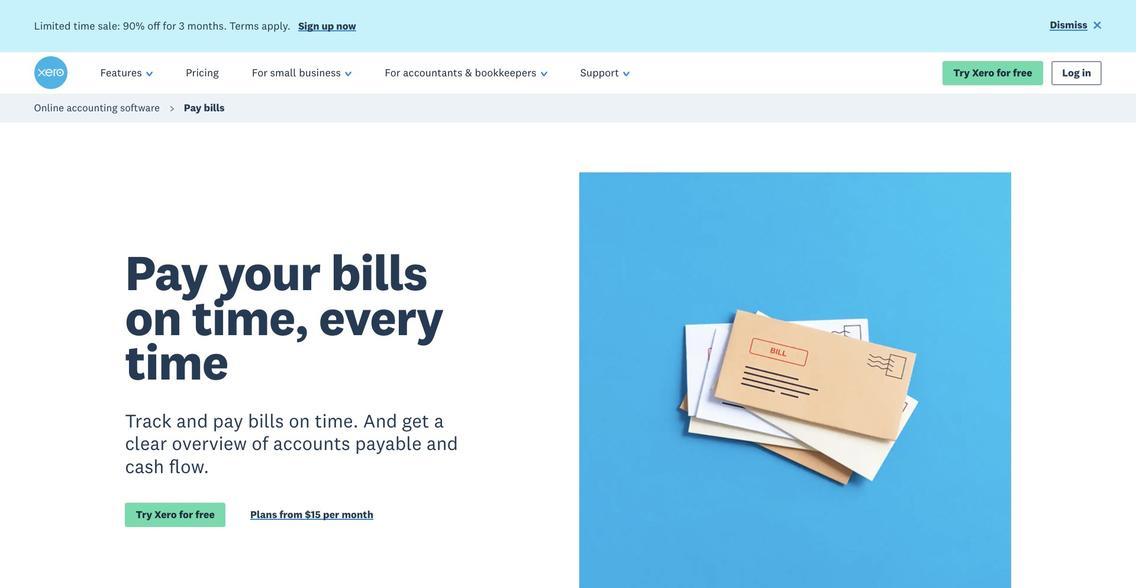 Task type: vqa. For each thing, say whether or not it's contained in the screenshot.
the top Pay
yes



Task type: describe. For each thing, give the bounding box(es) containing it.
log in link
[[1052, 61, 1103, 85]]

terms
[[230, 19, 259, 32]]

for accountants & bookkeepers
[[385, 66, 537, 79]]

try xero for free for plans from $15 per month
[[136, 508, 215, 521]]

off
[[148, 19, 160, 32]]

0 horizontal spatial and
[[176, 408, 208, 432]]

your
[[218, 241, 321, 303]]

time.
[[315, 408, 359, 432]]

for for plans from $15 per month
[[179, 508, 193, 521]]

software
[[120, 101, 160, 114]]

sale:
[[98, 19, 120, 32]]

for for for accountants & bookkeepers
[[385, 66, 401, 79]]

support
[[581, 66, 620, 79]]

xero for log in
[[973, 66, 995, 79]]

xero homepage image
[[34, 56, 67, 90]]

pay
[[213, 408, 243, 432]]

pay for pay your bills on time, every time
[[125, 241, 208, 303]]

try for plans from $15 per month
[[136, 508, 152, 521]]

pay bills
[[184, 101, 225, 114]]

now
[[337, 19, 356, 32]]

for small business button
[[235, 52, 368, 94]]

free for plans
[[196, 508, 215, 521]]

plans
[[251, 508, 277, 521]]

months.
[[187, 19, 227, 32]]

online accounting software
[[34, 101, 160, 114]]

sign up now
[[299, 19, 356, 32]]

sign up now link
[[299, 19, 356, 35]]

get
[[402, 408, 430, 432]]

0 horizontal spatial time
[[74, 19, 95, 32]]

0 horizontal spatial for
[[163, 19, 176, 32]]

features
[[100, 66, 142, 79]]

up
[[322, 19, 334, 32]]

xero for plans from $15 per month
[[155, 508, 177, 521]]

time,
[[192, 286, 309, 348]]

accounting
[[67, 101, 118, 114]]

apply.
[[262, 19, 291, 32]]

free for log
[[1014, 66, 1033, 79]]

pricing link
[[169, 52, 235, 94]]

month
[[342, 508, 374, 521]]

track and pay bills on time. and get a clear overview of accounts payable and cash flow.
[[125, 408, 458, 478]]

bills inside the pay your bills on time, every time
[[331, 241, 427, 303]]

bills inside track and pay bills on time. and get a clear overview of accounts payable and cash flow.
[[248, 408, 284, 432]]

overview
[[172, 431, 247, 455]]

every
[[319, 286, 444, 348]]

dismiss button
[[1051, 18, 1103, 34]]

for for log in
[[997, 66, 1012, 79]]

limited
[[34, 19, 71, 32]]

log
[[1063, 66, 1081, 79]]

track
[[125, 408, 172, 432]]

limited time sale: 90% off for 3 months. terms apply.
[[34, 19, 291, 32]]

small
[[270, 66, 296, 79]]

a small stack of unopened envelopes containing bills. image
[[580, 172, 1012, 588]]

accountants
[[403, 66, 463, 79]]

1 horizontal spatial and
[[427, 431, 458, 455]]

business
[[299, 66, 341, 79]]

try xero for free link for plans from $15 per month
[[125, 503, 226, 527]]

online accounting software link
[[34, 101, 160, 114]]

pay for pay bills
[[184, 101, 202, 114]]

per
[[323, 508, 340, 521]]

for small business
[[252, 66, 341, 79]]

90%
[[123, 19, 145, 32]]

for for for small business
[[252, 66, 268, 79]]



Task type: locate. For each thing, give the bounding box(es) containing it.
sign
[[299, 19, 320, 32]]

flow.
[[169, 454, 209, 478]]

try xero for free link
[[943, 61, 1044, 85], [125, 503, 226, 527]]

plans from $15 per month link
[[251, 508, 374, 524]]

on inside track and pay bills on time. and get a clear overview of accounts payable and cash flow.
[[289, 408, 310, 432]]

pricing
[[186, 66, 219, 79]]

1 horizontal spatial try xero for free link
[[943, 61, 1044, 85]]

free down flow.
[[196, 508, 215, 521]]

&
[[465, 66, 473, 79]]

dismiss
[[1051, 18, 1088, 31]]

0 vertical spatial bills
[[204, 101, 225, 114]]

0 vertical spatial xero
[[973, 66, 995, 79]]

bills inside the breadcrumbs "element"
[[204, 101, 225, 114]]

pay bills link
[[184, 101, 225, 114]]

and
[[176, 408, 208, 432], [427, 431, 458, 455]]

1 vertical spatial for
[[997, 66, 1012, 79]]

accounts
[[273, 431, 351, 455]]

2 vertical spatial bills
[[248, 408, 284, 432]]

a
[[434, 408, 444, 432]]

0 horizontal spatial for
[[252, 66, 268, 79]]

try xero for free
[[954, 66, 1033, 79], [136, 508, 215, 521]]

0 vertical spatial try xero for free link
[[943, 61, 1044, 85]]

bookkeepers
[[475, 66, 537, 79]]

0 vertical spatial on
[[125, 286, 182, 348]]

for accountants & bookkeepers button
[[368, 52, 564, 94]]

try xero for free link for log in
[[943, 61, 1044, 85]]

for left small
[[252, 66, 268, 79]]

0 vertical spatial try
[[954, 66, 971, 79]]

2 horizontal spatial bills
[[331, 241, 427, 303]]

0 horizontal spatial try xero for free link
[[125, 503, 226, 527]]

0 horizontal spatial bills
[[204, 101, 225, 114]]

for
[[163, 19, 176, 32], [997, 66, 1012, 79], [179, 508, 193, 521]]

1 vertical spatial try xero for free link
[[125, 503, 226, 527]]

pay inside the pay your bills on time, every time
[[125, 241, 208, 303]]

2 vertical spatial for
[[179, 508, 193, 521]]

xero
[[973, 66, 995, 79], [155, 508, 177, 521]]

breadcrumbs element
[[0, 94, 1137, 123]]

1 vertical spatial xero
[[155, 508, 177, 521]]

0 vertical spatial free
[[1014, 66, 1033, 79]]

1 horizontal spatial xero
[[973, 66, 995, 79]]

1 vertical spatial try xero for free
[[136, 508, 215, 521]]

1 horizontal spatial bills
[[248, 408, 284, 432]]

0 horizontal spatial xero
[[155, 508, 177, 521]]

1 for from the left
[[252, 66, 268, 79]]

on
[[125, 286, 182, 348], [289, 408, 310, 432]]

1 vertical spatial try
[[136, 508, 152, 521]]

free
[[1014, 66, 1033, 79], [196, 508, 215, 521]]

time inside the pay your bills on time, every time
[[125, 331, 228, 393]]

and left pay
[[176, 408, 208, 432]]

try xero for free for log in
[[954, 66, 1033, 79]]

1 horizontal spatial time
[[125, 331, 228, 393]]

for left the accountants at the top left of the page
[[385, 66, 401, 79]]

log in
[[1063, 66, 1092, 79]]

1 horizontal spatial for
[[179, 508, 193, 521]]

1 vertical spatial bills
[[331, 241, 427, 303]]

2 horizontal spatial for
[[997, 66, 1012, 79]]

2 for from the left
[[385, 66, 401, 79]]

free left log on the top of the page
[[1014, 66, 1033, 79]]

1 horizontal spatial free
[[1014, 66, 1033, 79]]

online
[[34, 101, 64, 114]]

and right payable
[[427, 431, 458, 455]]

from
[[280, 508, 303, 521]]

1 vertical spatial free
[[196, 508, 215, 521]]

of
[[252, 431, 269, 455]]

bills
[[204, 101, 225, 114], [331, 241, 427, 303], [248, 408, 284, 432]]

try
[[954, 66, 971, 79], [136, 508, 152, 521]]

plans from $15 per month
[[251, 508, 374, 521]]

0 horizontal spatial on
[[125, 286, 182, 348]]

1 horizontal spatial on
[[289, 408, 310, 432]]

try for log in
[[954, 66, 971, 79]]

0 vertical spatial time
[[74, 19, 95, 32]]

pay
[[184, 101, 202, 114], [125, 241, 208, 303]]

1 vertical spatial pay
[[125, 241, 208, 303]]

for
[[252, 66, 268, 79], [385, 66, 401, 79]]

1 horizontal spatial for
[[385, 66, 401, 79]]

clear
[[125, 431, 167, 455]]

0 horizontal spatial free
[[196, 508, 215, 521]]

$15
[[305, 508, 321, 521]]

1 horizontal spatial try xero for free
[[954, 66, 1033, 79]]

0 horizontal spatial try xero for free
[[136, 508, 215, 521]]

0 vertical spatial for
[[163, 19, 176, 32]]

in
[[1083, 66, 1092, 79]]

0 horizontal spatial try
[[136, 508, 152, 521]]

cash
[[125, 454, 164, 478]]

1 vertical spatial time
[[125, 331, 228, 393]]

1 horizontal spatial try
[[954, 66, 971, 79]]

on inside the pay your bills on time, every time
[[125, 286, 182, 348]]

0 vertical spatial try xero for free
[[954, 66, 1033, 79]]

support button
[[564, 52, 647, 94]]

pay your bills on time, every time
[[125, 241, 444, 393]]

1 vertical spatial on
[[289, 408, 310, 432]]

3
[[179, 19, 185, 32]]

features button
[[84, 52, 169, 94]]

payable
[[355, 431, 422, 455]]

0 vertical spatial pay
[[184, 101, 202, 114]]

and
[[363, 408, 398, 432]]

time
[[74, 19, 95, 32], [125, 331, 228, 393]]

pay inside the breadcrumbs "element"
[[184, 101, 202, 114]]



